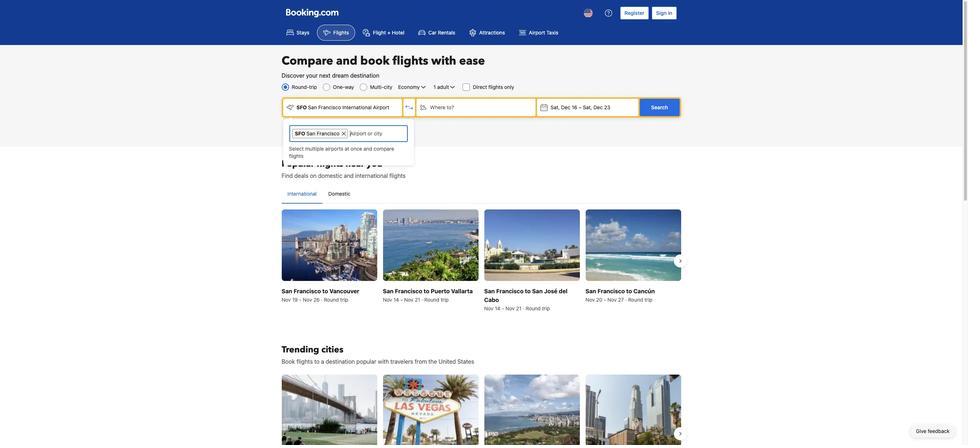 Task type: describe. For each thing, give the bounding box(es) containing it.
from
[[415, 359, 427, 365]]

international inside button
[[287, 191, 317, 197]]

multiple
[[305, 146, 324, 152]]

to for vancouver
[[322, 288, 328, 295]]

san inside the san francisco to puerto vallarta nov 14 - nov 21 · round trip
[[383, 288, 394, 295]]

destination inside compare and book flights with ease discover your next dream destination
[[350, 72, 379, 79]]

los angeles, united states of america image
[[586, 375, 681, 445]]

attractions
[[479, 29, 505, 36]]

trending
[[282, 344, 319, 356]]

2 region from the top
[[276, 372, 687, 445]]

international button
[[282, 185, 323, 203]]

you
[[367, 158, 382, 170]]

to for san
[[525, 288, 531, 295]]

rentals
[[438, 29, 455, 36]]

flights link
[[317, 25, 355, 41]]

las vegas, united states of america image
[[383, 375, 479, 445]]

search button
[[640, 99, 680, 116]]

region containing san francisco to vancouver
[[276, 207, 687, 315]]

trip inside san francisco to vancouver nov 19 - nov 26 · round trip
[[340, 297, 348, 303]]

flights inside compare and book flights with ease discover your next dream destination
[[393, 53, 428, 69]]

1
[[434, 84, 436, 90]]

and inside the popular flights near you find deals on domestic and international flights
[[344, 173, 354, 179]]

round inside san francisco to vancouver nov 19 - nov 26 · round trip
[[324, 297, 339, 303]]

san inside the san francisco to cancún nov 20 - nov 27 · round trip
[[586, 288, 596, 295]]

francisco for san francisco to san josé del cabo
[[496, 288, 524, 295]]

to inside trending cities book flights to a destination popular with travelers from the united states
[[314, 359, 320, 365]]

give feedback
[[916, 428, 950, 434]]

register link
[[620, 7, 649, 20]]

1 dec from the left
[[561, 104, 571, 110]]

flights
[[333, 29, 349, 36]]

airports
[[325, 146, 343, 152]]

2 dec from the left
[[594, 104, 603, 110]]

1 horizontal spatial airport
[[529, 29, 545, 36]]

adult
[[437, 84, 449, 90]]

sign in
[[656, 10, 672, 16]]

· inside san francisco to vancouver nov 19 - nov 26 · round trip
[[321, 297, 323, 303]]

sfo for sfo san francisco
[[295, 130, 305, 137]]

· inside the san francisco to puerto vallarta nov 14 - nov 21 · round trip
[[422, 297, 423, 303]]

flights right the international
[[389, 173, 406, 179]]

· inside the san francisco to cancún nov 20 - nov 27 · round trip
[[625, 297, 627, 303]]

trending cities book flights to a destination popular with travelers from the united states
[[282, 344, 474, 365]]

new york, united states of america image
[[282, 375, 377, 445]]

26
[[314, 297, 320, 303]]

where to?
[[430, 104, 454, 110]]

taxis
[[547, 29, 558, 36]]

1 adult
[[434, 84, 449, 90]]

san francisco to puerto vallarta image
[[383, 210, 479, 281]]

popular
[[282, 158, 314, 170]]

- inside the san francisco to cancún nov 20 - nov 27 · round trip
[[604, 297, 606, 303]]

destination inside trending cities book flights to a destination popular with travelers from the united states
[[326, 359, 355, 365]]

francisco for san francisco to vancouver
[[294, 288, 321, 295]]

select multiple airports at once and compare flights
[[289, 146, 394, 159]]

multi-city
[[370, 84, 392, 90]]

cabo
[[484, 297, 499, 303]]

Airport or city text field
[[349, 129, 405, 138]]

where to? button
[[417, 99, 536, 116]]

at
[[345, 146, 349, 152]]

sfo san francisco international airport
[[297, 104, 389, 110]]

economy
[[398, 84, 420, 90]]

19
[[292, 297, 298, 303]]

round-trip
[[292, 84, 317, 90]]

flights up domestic
[[317, 158, 343, 170]]

flight + hotel link
[[357, 25, 411, 41]]

book
[[360, 53, 390, 69]]

only
[[504, 84, 514, 90]]

direct
[[473, 84, 487, 90]]

sfo san francisco
[[295, 130, 340, 137]]

trip down the your
[[309, 84, 317, 90]]

discover
[[282, 72, 305, 79]]

find
[[282, 173, 293, 179]]

round-
[[292, 84, 309, 90]]

sign in link
[[652, 7, 677, 20]]

to for puerto
[[424, 288, 430, 295]]

and inside compare and book flights with ease discover your next dream destination
[[336, 53, 358, 69]]

round inside the san francisco to cancún nov 20 - nov 27 · round trip
[[628, 297, 643, 303]]

give
[[916, 428, 927, 434]]

san francisco to cancún nov 20 - nov 27 · round trip
[[586, 288, 655, 303]]

city
[[384, 84, 392, 90]]

21 inside the san francisco to puerto vallarta nov 14 - nov 21 · round trip
[[415, 297, 420, 303]]

josé
[[544, 288, 558, 295]]

san francisco to vancouver nov 19 - nov 26 · round trip
[[282, 288, 359, 303]]

san francisco to san josé del cabo nov 14 - nov 21 · round trip
[[484, 288, 568, 312]]

international
[[355, 173, 388, 179]]

san francisco to puerto vallarta nov 14 - nov 21 · round trip
[[383, 288, 473, 303]]

next
[[319, 72, 331, 79]]

domestic
[[328, 191, 351, 197]]

cancún
[[634, 288, 655, 295]]

domestic button
[[323, 185, 356, 203]]

san francisco to vancouver image
[[282, 210, 377, 281]]

san francisco to cancún image
[[586, 210, 681, 281]]

–
[[579, 104, 582, 110]]

tab list containing international
[[282, 185, 681, 204]]

- inside "san francisco to san josé del cabo nov 14 - nov 21 · round trip"
[[502, 306, 504, 312]]



Task type: vqa. For each thing, say whether or not it's contained in the screenshot.
Cancún
yes



Task type: locate. For each thing, give the bounding box(es) containing it.
airport taxis link
[[513, 25, 565, 41]]

airport left taxis
[[529, 29, 545, 36]]

destination up multi-
[[350, 72, 379, 79]]

with inside compare and book flights with ease discover your next dream destination
[[431, 53, 456, 69]]

flight + hotel
[[373, 29, 404, 36]]

with up "adult"
[[431, 53, 456, 69]]

0 horizontal spatial 14
[[394, 297, 399, 303]]

to for cancún
[[626, 288, 632, 295]]

2 vertical spatial and
[[344, 173, 354, 179]]

1 vertical spatial international
[[287, 191, 317, 197]]

car
[[428, 29, 437, 36]]

flights down the select
[[289, 153, 304, 159]]

destination
[[350, 72, 379, 79], [326, 359, 355, 365]]

multi-
[[370, 84, 384, 90]]

compare and book flights with ease discover your next dream destination
[[282, 53, 485, 79]]

domestic
[[318, 173, 342, 179]]

23
[[604, 104, 610, 110]]

francisco up airports
[[317, 130, 340, 137]]

to inside the san francisco to puerto vallarta nov 14 - nov 21 · round trip
[[424, 288, 430, 295]]

and down near
[[344, 173, 354, 179]]

with right the popular
[[378, 359, 389, 365]]

book
[[282, 359, 295, 365]]

0 vertical spatial sfo
[[297, 104, 307, 110]]

san inside san francisco to vancouver nov 19 - nov 26 · round trip
[[282, 288, 292, 295]]

sign
[[656, 10, 667, 16]]

dream
[[332, 72, 349, 79]]

compare
[[282, 53, 333, 69]]

14 inside the san francisco to puerto vallarta nov 14 - nov 21 · round trip
[[394, 297, 399, 303]]

0 vertical spatial 21
[[415, 297, 420, 303]]

1 vertical spatial and
[[364, 146, 372, 152]]

san
[[308, 104, 317, 110], [307, 130, 315, 137], [282, 288, 292, 295], [383, 288, 394, 295], [484, 288, 495, 295], [532, 288, 543, 295], [586, 288, 596, 295]]

21
[[415, 297, 420, 303], [516, 306, 522, 312]]

flights
[[393, 53, 428, 69], [489, 84, 503, 90], [289, 153, 304, 159], [317, 158, 343, 170], [389, 173, 406, 179], [297, 359, 313, 365]]

trip down cancún
[[645, 297, 653, 303]]

select
[[289, 146, 304, 152]]

del
[[559, 288, 568, 295]]

14 inside "san francisco to san josé del cabo nov 14 - nov 21 · round trip"
[[495, 306, 501, 312]]

airport down multi-city
[[373, 104, 389, 110]]

francisco inside the san francisco to puerto vallarta nov 14 - nov 21 · round trip
[[395, 288, 422, 295]]

direct flights only
[[473, 84, 514, 90]]

airport taxis
[[529, 29, 558, 36]]

to left josé
[[525, 288, 531, 295]]

to inside the san francisco to cancún nov 20 - nov 27 · round trip
[[626, 288, 632, 295]]

travelers
[[391, 359, 413, 365]]

near
[[346, 158, 364, 170]]

sfo
[[297, 104, 307, 110], [295, 130, 305, 137]]

and up dream
[[336, 53, 358, 69]]

popular
[[356, 359, 376, 365]]

1 horizontal spatial 14
[[495, 306, 501, 312]]

1 horizontal spatial sat,
[[583, 104, 592, 110]]

with
[[431, 53, 456, 69], [378, 359, 389, 365]]

destination down cities
[[326, 359, 355, 365]]

27
[[618, 297, 624, 303]]

sfo up the select
[[295, 130, 305, 137]]

trip down the vancouver
[[340, 297, 348, 303]]

trip inside "san francisco to san josé del cabo nov 14 - nov 21 · round trip"
[[542, 306, 550, 312]]

attractions link
[[463, 25, 511, 41]]

trip down puerto
[[441, 297, 449, 303]]

0 vertical spatial international
[[342, 104, 372, 110]]

1 horizontal spatial with
[[431, 53, 456, 69]]

1 vertical spatial 21
[[516, 306, 522, 312]]

search
[[651, 104, 668, 110]]

and
[[336, 53, 358, 69], [364, 146, 372, 152], [344, 173, 354, 179]]

francisco for san francisco to cancún
[[598, 288, 625, 295]]

flights left only at the right top
[[489, 84, 503, 90]]

register
[[625, 10, 645, 16]]

flight
[[373, 29, 386, 36]]

car rentals
[[428, 29, 455, 36]]

sat, dec 16 – sat, dec 23 button
[[537, 99, 638, 116]]

international down deals
[[287, 191, 317, 197]]

0 horizontal spatial international
[[287, 191, 317, 197]]

1 vertical spatial with
[[378, 359, 389, 365]]

international down way
[[342, 104, 372, 110]]

0 horizontal spatial dec
[[561, 104, 571, 110]]

feedback
[[928, 428, 950, 434]]

francisco inside "san francisco to san josé del cabo nov 14 - nov 21 · round trip"
[[496, 288, 524, 295]]

puerto
[[431, 288, 450, 295]]

2 sat, from the left
[[583, 104, 592, 110]]

1 horizontal spatial international
[[342, 104, 372, 110]]

flights inside trending cities book flights to a destination popular with travelers from the united states
[[297, 359, 313, 365]]

0 horizontal spatial 21
[[415, 297, 420, 303]]

where
[[430, 104, 445, 110]]

- inside san francisco to vancouver nov 19 - nov 26 · round trip
[[299, 297, 302, 303]]

a
[[321, 359, 324, 365]]

1 adult button
[[433, 83, 457, 92]]

region
[[276, 207, 687, 315], [276, 372, 687, 445]]

to inside "san francisco to san josé del cabo nov 14 - nov 21 · round trip"
[[525, 288, 531, 295]]

1 horizontal spatial 21
[[516, 306, 522, 312]]

nov
[[282, 297, 291, 303], [303, 297, 312, 303], [383, 297, 392, 303], [404, 297, 414, 303], [586, 297, 595, 303], [608, 297, 617, 303], [484, 306, 494, 312], [506, 306, 515, 312]]

sfo for sfo san francisco international airport
[[297, 104, 307, 110]]

one-way
[[333, 84, 354, 90]]

0 vertical spatial destination
[[350, 72, 379, 79]]

popular flights near you find deals on domestic and international flights
[[282, 158, 406, 179]]

- inside the san francisco to puerto vallarta nov 14 - nov 21 · round trip
[[401, 297, 403, 303]]

with inside trending cities book flights to a destination popular with travelers from the united states
[[378, 359, 389, 365]]

to left the vancouver
[[322, 288, 328, 295]]

honolulu, united states of america image
[[484, 375, 580, 445]]

0 vertical spatial with
[[431, 53, 456, 69]]

1 vertical spatial 14
[[495, 306, 501, 312]]

21 inside "san francisco to san josé del cabo nov 14 - nov 21 · round trip"
[[516, 306, 522, 312]]

francisco up 27
[[598, 288, 625, 295]]

vancouver
[[330, 288, 359, 295]]

tab list
[[282, 185, 681, 204]]

0 horizontal spatial airport
[[373, 104, 389, 110]]

booking.com logo image
[[286, 9, 338, 17], [286, 9, 338, 17]]

sfo down 'round-'
[[297, 104, 307, 110]]

trip inside the san francisco to puerto vallarta nov 14 - nov 21 · round trip
[[441, 297, 449, 303]]

francisco inside san francisco to vancouver nov 19 - nov 26 · round trip
[[294, 288, 321, 295]]

0 vertical spatial 14
[[394, 297, 399, 303]]

san francisco to san josé del cabo image
[[484, 210, 580, 281]]

in
[[668, 10, 672, 16]]

+
[[387, 29, 391, 36]]

sat, right –
[[583, 104, 592, 110]]

to?
[[447, 104, 454, 110]]

vallarta
[[451, 288, 473, 295]]

ease
[[459, 53, 485, 69]]

1 vertical spatial destination
[[326, 359, 355, 365]]

sat, left 16
[[551, 104, 560, 110]]

0 vertical spatial and
[[336, 53, 358, 69]]

flights inside select multiple airports at once and compare flights
[[289, 153, 304, 159]]

give feedback button
[[910, 425, 956, 438]]

to left puerto
[[424, 288, 430, 295]]

round
[[324, 297, 339, 303], [424, 297, 439, 303], [628, 297, 643, 303], [526, 306, 541, 312]]

dec left 23
[[594, 104, 603, 110]]

1 region from the top
[[276, 207, 687, 315]]

1 vertical spatial sfo
[[295, 130, 305, 137]]

compare
[[374, 146, 394, 152]]

united
[[439, 359, 456, 365]]

· inside "san francisco to san josé del cabo nov 14 - nov 21 · round trip"
[[523, 306, 524, 312]]

1 vertical spatial airport
[[373, 104, 389, 110]]

your
[[306, 72, 318, 79]]

to inside san francisco to vancouver nov 19 - nov 26 · round trip
[[322, 288, 328, 295]]

francisco for san francisco to puerto vallarta
[[395, 288, 422, 295]]

trip inside the san francisco to cancún nov 20 - nov 27 · round trip
[[645, 297, 653, 303]]

francisco up 26 at the bottom of the page
[[294, 288, 321, 295]]

round inside "san francisco to san josé del cabo nov 14 - nov 21 · round trip"
[[526, 306, 541, 312]]

trip down josé
[[542, 306, 550, 312]]

0 horizontal spatial with
[[378, 359, 389, 365]]

round inside the san francisco to puerto vallarta nov 14 - nov 21 · round trip
[[424, 297, 439, 303]]

and inside select multiple airports at once and compare flights
[[364, 146, 372, 152]]

and right once
[[364, 146, 372, 152]]

hotel
[[392, 29, 404, 36]]

sat, dec 16 – sat, dec 23
[[551, 104, 610, 110]]

flights down trending
[[297, 359, 313, 365]]

16
[[572, 104, 577, 110]]

0 vertical spatial airport
[[529, 29, 545, 36]]

to left cancún
[[626, 288, 632, 295]]

francisco down one-
[[318, 104, 341, 110]]

deals
[[294, 173, 308, 179]]

francisco left puerto
[[395, 288, 422, 295]]

car rentals link
[[412, 25, 462, 41]]

1 sat, from the left
[[551, 104, 560, 110]]

on
[[310, 173, 317, 179]]

states
[[458, 359, 474, 365]]

1 vertical spatial region
[[276, 372, 687, 445]]

1 horizontal spatial dec
[[594, 104, 603, 110]]

the
[[429, 359, 437, 365]]

20
[[596, 297, 602, 303]]

to left a
[[314, 359, 320, 365]]

one-
[[333, 84, 345, 90]]

0 horizontal spatial sat,
[[551, 104, 560, 110]]

dec left 16
[[561, 104, 571, 110]]

francisco inside the san francisco to cancún nov 20 - nov 27 · round trip
[[598, 288, 625, 295]]

dec
[[561, 104, 571, 110], [594, 104, 603, 110]]

flights up economy
[[393, 53, 428, 69]]

francisco up 'cabo'
[[496, 288, 524, 295]]

0 vertical spatial region
[[276, 207, 687, 315]]

trip
[[309, 84, 317, 90], [340, 297, 348, 303], [441, 297, 449, 303], [645, 297, 653, 303], [542, 306, 550, 312]]

way
[[345, 84, 354, 90]]



